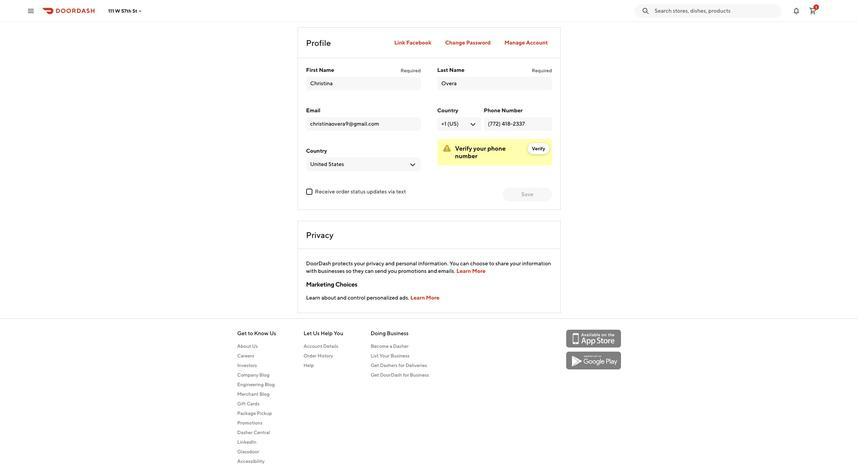 Task type: describe. For each thing, give the bounding box(es) containing it.
list
[[371, 353, 379, 359]]

updates
[[367, 188, 387, 195]]

111
[[108, 8, 114, 14]]

password
[[466, 39, 491, 46]]

marketing choices
[[306, 281, 358, 288]]

Receive order status updates via text checkbox
[[306, 189, 312, 195]]

choices
[[335, 281, 358, 288]]

notification bell image
[[793, 7, 801, 15]]

save button
[[503, 188, 552, 202]]

dasher central
[[237, 430, 270, 436]]

st
[[132, 8, 137, 14]]

help link
[[304, 362, 343, 369]]

change
[[445, 39, 465, 46]]

order
[[304, 353, 317, 359]]

they
[[353, 268, 364, 275]]

verify for verify
[[532, 146, 545, 151]]

phone
[[484, 107, 501, 114]]

package pickup
[[237, 411, 272, 416]]

111 w 57th st
[[108, 8, 137, 14]]

1 horizontal spatial account
[[526, 39, 548, 46]]

order history link
[[304, 353, 343, 359]]

businesses
[[318, 268, 345, 275]]

get for get doordash for business
[[371, 373, 379, 378]]

verify your phone number
[[455, 145, 506, 160]]

engineering
[[237, 382, 264, 388]]

w
[[115, 8, 120, 14]]

let
[[304, 330, 312, 337]]

Phone Number telephone field
[[488, 120, 548, 128]]

name for last name
[[449, 67, 465, 73]]

deliveries
[[406, 363, 427, 368]]

choose
[[470, 260, 488, 267]]

know
[[254, 330, 269, 337]]

learn more link for learn about and control personalized ads.
[[411, 295, 440, 301]]

1 vertical spatial dasher
[[237, 430, 253, 436]]

required for first name
[[401, 68, 421, 73]]

information.
[[418, 260, 449, 267]]

careers
[[237, 353, 254, 359]]

0 items, open order cart image
[[809, 7, 817, 15]]

your
[[380, 353, 390, 359]]

glassdoor
[[237, 449, 259, 455]]

0 horizontal spatial help
[[304, 363, 314, 368]]

1 horizontal spatial and
[[385, 260, 395, 267]]

linkedin link
[[237, 439, 276, 446]]

dashers
[[380, 363, 398, 368]]

order
[[336, 188, 350, 195]]

ads.
[[400, 295, 409, 301]]

become
[[371, 344, 389, 349]]

get doordash for business
[[371, 373, 429, 378]]

merchant blog
[[237, 392, 270, 397]]

get to know us
[[237, 330, 276, 337]]

blog for merchant blog
[[260, 392, 270, 397]]

verify for verify your phone number
[[455, 145, 472, 152]]

learn for learn more
[[457, 268, 471, 275]]

package
[[237, 411, 256, 416]]

list your business
[[371, 353, 410, 359]]

accessibility link
[[237, 458, 276, 465]]

2 horizontal spatial your
[[510, 260, 521, 267]]

promotions link
[[237, 420, 276, 427]]

list your business link
[[371, 353, 429, 359]]

about
[[322, 295, 336, 301]]

protects
[[332, 260, 353, 267]]

investors link
[[237, 362, 276, 369]]

2 horizontal spatial and
[[428, 268, 437, 275]]

merchant blog link
[[237, 391, 276, 398]]

about
[[237, 344, 251, 349]]

Email email field
[[310, 120, 417, 128]]

get for get dashers for deliveries
[[371, 363, 379, 368]]

learn more
[[457, 268, 486, 275]]

details
[[323, 344, 339, 349]]

gift
[[237, 401, 246, 407]]

manage account link
[[501, 36, 552, 50]]

doing
[[371, 330, 386, 337]]

required for last name
[[532, 68, 552, 73]]

receive order status updates via text
[[315, 188, 406, 195]]

merchant
[[237, 392, 259, 397]]

your inside verify your phone number
[[474, 145, 486, 152]]

linkedin
[[237, 440, 257, 445]]

control
[[348, 295, 366, 301]]

get dashers for deliveries
[[371, 363, 427, 368]]

to inside 'doordash protects your privacy and personal information. you can choose to share your information with businesses so they can send you promotions and emails.'
[[489, 260, 495, 267]]

central
[[254, 430, 270, 436]]

number
[[455, 153, 478, 160]]

receive
[[315, 188, 335, 195]]

investors
[[237, 363, 257, 368]]

manage account
[[505, 39, 548, 46]]

for for dashers
[[399, 363, 405, 368]]

email
[[306, 107, 321, 114]]

account details
[[304, 344, 339, 349]]

learn for learn about and control personalized ads. learn more
[[306, 295, 320, 301]]

privacy
[[306, 230, 334, 240]]

1 horizontal spatial us
[[270, 330, 276, 337]]

package pickup link
[[237, 410, 276, 417]]

privacy
[[366, 260, 384, 267]]



Task type: vqa. For each thing, say whether or not it's contained in the screenshot.
'1'
yes



Task type: locate. For each thing, give the bounding box(es) containing it.
2 horizontal spatial learn
[[457, 268, 471, 275]]

last name
[[437, 67, 465, 73]]

0 horizontal spatial verify
[[455, 145, 472, 152]]

verify your phone number status
[[437, 139, 552, 166]]

verify
[[455, 145, 472, 152], [532, 146, 545, 151]]

0 vertical spatial help
[[321, 330, 333, 337]]

us for let us help you
[[313, 330, 320, 337]]

link
[[394, 39, 405, 46]]

blog for company blog
[[259, 373, 270, 378]]

1 vertical spatial doordash
[[380, 373, 402, 378]]

us right know on the bottom left of the page
[[270, 330, 276, 337]]

1 horizontal spatial to
[[489, 260, 495, 267]]

with
[[306, 268, 317, 275]]

0 vertical spatial doordash
[[306, 260, 331, 267]]

gift cards link
[[237, 401, 276, 407]]

us for about us
[[252, 344, 258, 349]]

number
[[502, 107, 523, 114]]

2 vertical spatial blog
[[260, 392, 270, 397]]

doing business
[[371, 330, 409, 337]]

0 horizontal spatial account
[[304, 344, 322, 349]]

become a dasher link
[[371, 343, 429, 350]]

1 vertical spatial country
[[306, 148, 327, 154]]

your up they
[[354, 260, 365, 267]]

your right share
[[510, 260, 521, 267]]

0 horizontal spatial can
[[365, 268, 374, 275]]

and
[[385, 260, 395, 267], [428, 268, 437, 275], [337, 295, 347, 301]]

2 vertical spatial get
[[371, 373, 379, 378]]

1 vertical spatial blog
[[265, 382, 275, 388]]

get for get to know us
[[237, 330, 247, 337]]

us inside 'link'
[[252, 344, 258, 349]]

1 horizontal spatial help
[[321, 330, 333, 337]]

company
[[237, 373, 259, 378]]

doordash down dashers
[[380, 373, 402, 378]]

1 vertical spatial help
[[304, 363, 314, 368]]

share
[[496, 260, 509, 267]]

first
[[306, 67, 318, 73]]

account right the manage
[[526, 39, 548, 46]]

promotions
[[237, 420, 263, 426]]

doordash protects your privacy and personal information. you can choose to share your information with businesses so they can send you promotions and emails.
[[306, 260, 551, 275]]

for up get doordash for business link
[[399, 363, 405, 368]]

business up get dashers for deliveries link
[[391, 353, 410, 359]]

required down link facebook button
[[401, 68, 421, 73]]

verify inside verify your phone number
[[455, 145, 472, 152]]

phone number
[[484, 107, 523, 114]]

you up details
[[334, 330, 343, 337]]

more right ads. on the left of page
[[426, 295, 440, 301]]

Last Name text field
[[442, 80, 548, 87]]

0 horizontal spatial country
[[306, 148, 327, 154]]

marketing
[[306, 281, 334, 288]]

status
[[351, 188, 366, 195]]

become a dasher
[[371, 344, 409, 349]]

0 horizontal spatial us
[[252, 344, 258, 349]]

phone
[[488, 145, 506, 152]]

profile
[[306, 38, 331, 48]]

1 horizontal spatial can
[[460, 260, 469, 267]]

you
[[450, 260, 459, 267], [334, 330, 343, 337]]

0 horizontal spatial and
[[337, 295, 347, 301]]

1 name from the left
[[319, 67, 334, 73]]

name
[[319, 67, 334, 73], [449, 67, 465, 73]]

business up become a dasher link on the left bottom of the page
[[387, 330, 409, 337]]

learn right emails.
[[457, 268, 471, 275]]

learn more link down choose
[[457, 268, 486, 275]]

us right 'let'
[[313, 330, 320, 337]]

blog for engineering blog
[[265, 382, 275, 388]]

help up account details link
[[321, 330, 333, 337]]

0 vertical spatial can
[[460, 260, 469, 267]]

1 horizontal spatial required
[[532, 68, 552, 73]]

1 horizontal spatial learn more link
[[457, 268, 486, 275]]

learn down marketing
[[306, 295, 320, 301]]

0 vertical spatial dasher
[[393, 344, 409, 349]]

for down get dashers for deliveries link
[[403, 373, 409, 378]]

dasher central link
[[237, 429, 276, 436]]

1 vertical spatial can
[[365, 268, 374, 275]]

First Name text field
[[310, 80, 417, 87]]

learn
[[457, 268, 471, 275], [306, 295, 320, 301], [411, 295, 425, 301]]

open menu image
[[27, 7, 35, 15]]

manage
[[505, 39, 525, 46]]

and up you
[[385, 260, 395, 267]]

first name
[[306, 67, 334, 73]]

so
[[346, 268, 352, 275]]

1 vertical spatial for
[[403, 373, 409, 378]]

2 vertical spatial and
[[337, 295, 347, 301]]

2 vertical spatial business
[[410, 373, 429, 378]]

us up careers link
[[252, 344, 258, 349]]

can
[[460, 260, 469, 267], [365, 268, 374, 275]]

0 horizontal spatial required
[[401, 68, 421, 73]]

Store search: begin typing to search for stores available on DoorDash text field
[[655, 7, 778, 15]]

dasher
[[393, 344, 409, 349], [237, 430, 253, 436]]

0 horizontal spatial name
[[319, 67, 334, 73]]

1 horizontal spatial you
[[450, 260, 459, 267]]

last
[[437, 67, 448, 73]]

you up emails.
[[450, 260, 459, 267]]

0 vertical spatial business
[[387, 330, 409, 337]]

can down privacy
[[365, 268, 374, 275]]

account details link
[[304, 343, 343, 350]]

learn more link for doordash protects your privacy and personal information. you can choose to share your information with businesses so they can send you promotions and emails.
[[457, 268, 486, 275]]

required down manage account link
[[532, 68, 552, 73]]

get dashers for deliveries link
[[371, 362, 429, 369]]

1
[[816, 5, 817, 9]]

a
[[390, 344, 392, 349]]

0 horizontal spatial dasher
[[237, 430, 253, 436]]

company blog
[[237, 373, 270, 378]]

doordash up with at the bottom of page
[[306, 260, 331, 267]]

1 horizontal spatial dasher
[[393, 344, 409, 349]]

learn more link right ads. on the left of page
[[411, 295, 440, 301]]

verify up "number"
[[455, 145, 472, 152]]

verify inside button
[[532, 146, 545, 151]]

glassdoor link
[[237, 449, 276, 455]]

0 vertical spatial country
[[437, 107, 458, 114]]

engineering blog link
[[237, 381, 276, 388]]

111 w 57th st button
[[108, 8, 143, 14]]

to left share
[[489, 260, 495, 267]]

for for doordash
[[403, 373, 409, 378]]

information
[[522, 260, 551, 267]]

name right last
[[449, 67, 465, 73]]

learn right ads. on the left of page
[[411, 295, 425, 301]]

0 vertical spatial for
[[399, 363, 405, 368]]

1 horizontal spatial name
[[449, 67, 465, 73]]

0 vertical spatial learn more link
[[457, 268, 486, 275]]

0 vertical spatial to
[[489, 260, 495, 267]]

1 required from the left
[[401, 68, 421, 73]]

0 vertical spatial get
[[237, 330, 247, 337]]

57th
[[121, 8, 131, 14]]

1 vertical spatial you
[[334, 330, 343, 337]]

0 horizontal spatial learn
[[306, 295, 320, 301]]

0 horizontal spatial more
[[426, 295, 440, 301]]

and right about
[[337, 295, 347, 301]]

change password link
[[441, 36, 495, 50]]

0 horizontal spatial to
[[248, 330, 253, 337]]

blog down the investors link
[[259, 373, 270, 378]]

get doordash for business link
[[371, 372, 429, 379]]

1 horizontal spatial learn
[[411, 295, 425, 301]]

0 horizontal spatial you
[[334, 330, 343, 337]]

0 vertical spatial blog
[[259, 373, 270, 378]]

0 horizontal spatial learn more link
[[411, 295, 440, 301]]

0 horizontal spatial doordash
[[306, 260, 331, 267]]

promotions
[[398, 268, 427, 275]]

1 vertical spatial and
[[428, 268, 437, 275]]

0 vertical spatial more
[[472, 268, 486, 275]]

link facebook
[[394, 39, 432, 46]]

account
[[526, 39, 548, 46], [304, 344, 322, 349]]

via
[[388, 188, 395, 195]]

get
[[237, 330, 247, 337], [371, 363, 379, 368], [371, 373, 379, 378]]

business down deliveries
[[410, 373, 429, 378]]

doordash inside 'doordash protects your privacy and personal information. you can choose to share your information with businesses so they can send you promotions and emails.'
[[306, 260, 331, 267]]

1 vertical spatial learn more link
[[411, 295, 440, 301]]

verify down phone number telephone field
[[532, 146, 545, 151]]

careers link
[[237, 353, 276, 359]]

dasher up list your business link
[[393, 344, 409, 349]]

2 name from the left
[[449, 67, 465, 73]]

more down choose
[[472, 268, 486, 275]]

about us
[[237, 344, 258, 349]]

1 vertical spatial to
[[248, 330, 253, 337]]

learn about and control personalized ads. learn more
[[306, 295, 440, 301]]

dasher up 'linkedin'
[[237, 430, 253, 436]]

1 horizontal spatial verify
[[532, 146, 545, 151]]

order history
[[304, 353, 333, 359]]

blog up the merchant blog link
[[265, 382, 275, 388]]

company blog link
[[237, 372, 276, 379]]

doordash
[[306, 260, 331, 267], [380, 373, 402, 378]]

blog up gift cards link
[[260, 392, 270, 397]]

get inside get doordash for business link
[[371, 373, 379, 378]]

learn more link
[[457, 268, 486, 275], [411, 295, 440, 301]]

1 vertical spatial account
[[304, 344, 322, 349]]

0 horizontal spatial your
[[354, 260, 365, 267]]

you inside 'doordash protects your privacy and personal information. you can choose to share your information with businesses so they can send you promotions and emails.'
[[450, 260, 459, 267]]

0 vertical spatial and
[[385, 260, 395, 267]]

engineering blog
[[237, 382, 275, 388]]

2 required from the left
[[532, 68, 552, 73]]

facebook
[[407, 39, 432, 46]]

personalized
[[367, 295, 398, 301]]

0 vertical spatial account
[[526, 39, 548, 46]]

get inside get dashers for deliveries link
[[371, 363, 379, 368]]

your up "number"
[[474, 145, 486, 152]]

to left know on the bottom left of the page
[[248, 330, 253, 337]]

1 horizontal spatial doordash
[[380, 373, 402, 378]]

1 horizontal spatial country
[[437, 107, 458, 114]]

0 vertical spatial you
[[450, 260, 459, 267]]

can up learn more
[[460, 260, 469, 267]]

account up order
[[304, 344, 322, 349]]

you
[[388, 268, 397, 275]]

verify button
[[528, 143, 550, 154]]

1 vertical spatial get
[[371, 363, 379, 368]]

help down order
[[304, 363, 314, 368]]

1 vertical spatial more
[[426, 295, 440, 301]]

history
[[318, 353, 333, 359]]

gift cards
[[237, 401, 260, 407]]

1 horizontal spatial your
[[474, 145, 486, 152]]

business
[[387, 330, 409, 337], [391, 353, 410, 359], [410, 373, 429, 378]]

name for first name
[[319, 67, 334, 73]]

let us help you
[[304, 330, 343, 337]]

personal
[[396, 260, 417, 267]]

1 horizontal spatial more
[[472, 268, 486, 275]]

and down information.
[[428, 268, 437, 275]]

1 vertical spatial business
[[391, 353, 410, 359]]

2 horizontal spatial us
[[313, 330, 320, 337]]

name right first
[[319, 67, 334, 73]]



